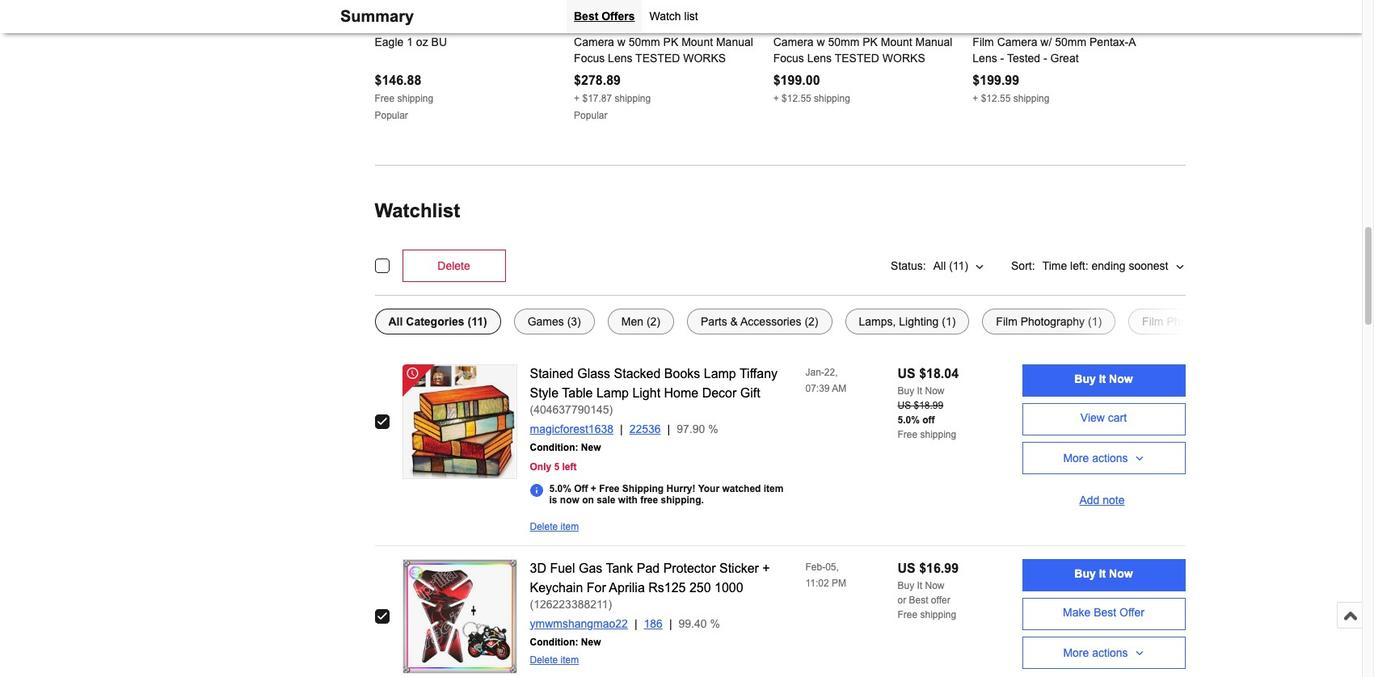 Task type: locate. For each thing, give the bounding box(es) containing it.
0 horizontal spatial lamp
[[596, 386, 629, 400]]

buy up or
[[898, 580, 914, 591]]

0 horizontal spatial focus
[[574, 51, 605, 64]]

pentax
[[574, 19, 609, 32], [773, 19, 809, 32]]

0 horizontal spatial -
[[416, 19, 419, 32]]

5.0%
[[898, 414, 920, 426], [549, 483, 571, 494]]

5.0% inside us $18.04 buy it now us $18.99 5.0% off free shipping
[[898, 414, 920, 426]]

2 slr from the left
[[882, 19, 904, 32]]

2 horizontal spatial camera
[[997, 35, 1037, 48]]

style
[[530, 386, 559, 400]]

2 50mm from the left
[[828, 35, 859, 48]]

feb-05, 11:02 pm
[[805, 561, 846, 589]]

buy inside us $18.04 buy it now us $18.99 5.0% off free shipping
[[898, 385, 914, 396]]

1 popular from the left
[[375, 110, 408, 121]]

fuel
[[550, 561, 575, 575]]

2 vertical spatial us
[[898, 561, 916, 575]]

more actions for us $16.99
[[1063, 646, 1128, 659]]

delete item button
[[530, 521, 579, 532], [530, 654, 579, 666]]

- left tested
[[1000, 51, 1004, 64]]

0 horizontal spatial 5.0%
[[549, 483, 571, 494]]

$12.55 down the $199.99
[[981, 93, 1011, 104]]

0 vertical spatial )
[[609, 403, 613, 416]]

1 more actions button from the top
[[1022, 442, 1185, 474]]

5.0% left 'off'
[[549, 483, 571, 494]]

condition: up only
[[530, 442, 578, 453]]

film
[[708, 19, 729, 32], [907, 19, 929, 32], [973, 35, 994, 48]]

0 horizontal spatial camera
[[574, 35, 614, 48]]

35mm
[[648, 19, 680, 32], [848, 19, 879, 32], [1111, 19, 1142, 32]]

0 horizontal spatial 5
[[406, 19, 412, 32]]

oz
[[416, 35, 428, 48]]

1 horizontal spatial pentax
[[773, 19, 809, 32]]

1 50mm from the left
[[629, 35, 660, 48]]

1 horizontal spatial works
[[883, 51, 925, 64]]

best left offer
[[1094, 606, 1116, 619]]

2 horizontal spatial film
[[973, 35, 994, 48]]

0 horizontal spatial pk
[[663, 35, 678, 48]]

focus up $199.00
[[773, 51, 804, 64]]

free right on
[[599, 483, 620, 494]]

pk for $199.00
[[863, 35, 878, 48]]

1 vertical spatial us
[[898, 400, 911, 411]]

50mm up great
[[1055, 35, 1086, 48]]

free
[[375, 93, 395, 104], [898, 429, 918, 440], [599, 483, 620, 494], [898, 609, 918, 620]]

1 vertical spatial %
[[710, 617, 720, 630]]

on
[[582, 494, 594, 506]]

1 horizontal spatial w
[[817, 35, 825, 48]]

1 pentax k1000 35mm slr film camera w 50mm pk mount manual focus lens tested works from the left
[[574, 19, 753, 64]]

film right 'list'
[[708, 19, 729, 32]]

condition: for only
[[530, 442, 578, 453]]

0 vertical spatial us
[[898, 367, 916, 380]]

0 vertical spatial lamp
[[704, 367, 736, 380]]

0 vertical spatial condition:
[[530, 442, 578, 453]]

focus up '$278.89' text box on the top of page
[[574, 51, 605, 64]]

us left $18.99
[[898, 400, 911, 411]]

1 horizontal spatial manual
[[915, 35, 953, 48]]

delete for delete item
[[530, 521, 558, 532]]

camera
[[574, 35, 614, 48], [773, 35, 814, 48], [997, 35, 1037, 48]]

2 condition: from the top
[[530, 637, 578, 648]]

buy it now link up view cart
[[1022, 364, 1185, 396]]

1 horizontal spatial 35mm
[[848, 19, 879, 32]]

) inside 3d fuel gas tank pad protector sticker + keychain for aprilia rs125 250 1000 ( 126223388211 )
[[608, 598, 612, 611]]

popular inside $278.89 + $17.87 shipping popular
[[574, 110, 607, 121]]

1 w from the left
[[617, 35, 626, 48]]

protector
[[663, 561, 716, 575]]

0 horizontal spatial manual
[[716, 35, 753, 48]]

2 vertical spatial best
[[1094, 606, 1116, 619]]

- up oz
[[416, 19, 419, 32]]

lens for $278.89
[[608, 51, 632, 64]]

delete for delete
[[437, 259, 470, 272]]

(
[[530, 403, 534, 416], [530, 598, 534, 611]]

1 35mm from the left
[[648, 19, 680, 32]]

lens up $199.99 text field on the top right
[[973, 51, 997, 64]]

k1000 up $199.00
[[812, 19, 844, 32]]

1 vertical spatial actions
[[1092, 646, 1128, 659]]

focus for $199.00
[[773, 51, 804, 64]]

0 horizontal spatial 50mm
[[629, 35, 660, 48]]

1 slr from the left
[[683, 19, 705, 32]]

now inside us $18.04 buy it now us $18.99 5.0% off free shipping
[[925, 385, 945, 396]]

1 vertical spatial buy it now
[[1074, 567, 1133, 580]]

pentax up $199.00
[[773, 19, 809, 32]]

shipping down $146.88
[[397, 93, 433, 104]]

best inside "us $16.99 buy it now or best offer free shipping"
[[909, 594, 928, 606]]

1 mount from the left
[[682, 35, 713, 48]]

1 horizontal spatial 5.0%
[[898, 414, 920, 426]]

more actions down make best offer link
[[1063, 646, 1128, 659]]

1 horizontal spatial popular
[[574, 110, 607, 121]]

pentax for $199.00
[[773, 19, 809, 32]]

1 vertical spatial 5.0%
[[549, 483, 571, 494]]

popular inside the $146.88 free shipping popular
[[375, 110, 408, 121]]

us inside "us $16.99 buy it now or best offer free shipping"
[[898, 561, 916, 575]]

condition: down ymwmshangmao22
[[530, 637, 578, 648]]

0 horizontal spatial pentax
[[574, 19, 609, 32]]

books
[[664, 367, 700, 380]]

35mm inside pentax asahi k1000 se 35mm film camera w/ 50mm pentax-a lens - tested - great
[[1111, 19, 1142, 32]]

free down or
[[898, 609, 918, 620]]

2 us from the top
[[898, 400, 911, 411]]

1 pentax from the left
[[574, 19, 609, 32]]

$12.55 inside the $199.99 + $12.55 shipping
[[981, 93, 1011, 104]]

item
[[764, 483, 784, 494], [561, 521, 579, 532], [561, 654, 579, 666]]

best left offers
[[574, 10, 598, 23]]

1 horizontal spatial camera
[[773, 35, 814, 48]]

2 vertical spatial item
[[561, 654, 579, 666]]

k1000 left se
[[1057, 19, 1089, 32]]

your
[[698, 483, 719, 494]]

it up $18.99
[[917, 385, 922, 396]]

+ $12.55 shipping text field
[[773, 93, 850, 104], [973, 93, 1049, 104]]

1 vertical spatial (
[[530, 598, 534, 611]]

rs125
[[648, 581, 686, 594]]

0 horizontal spatial $12.55
[[782, 93, 811, 104]]

shipping right $17.87
[[615, 93, 651, 104]]

is
[[549, 494, 557, 506]]

1 $12.55 from the left
[[782, 93, 811, 104]]

) down aprilia
[[608, 598, 612, 611]]

tested up the '$199.00 + $12.55 shipping'
[[835, 51, 879, 64]]

1 buy it now from the top
[[1074, 373, 1133, 386]]

5
[[406, 19, 412, 32], [554, 461, 559, 472]]

buy it now
[[1074, 373, 1133, 386], [1074, 567, 1133, 580]]

of
[[394, 19, 403, 32]]

make best offer link
[[1022, 598, 1185, 630]]

2 + $12.55 shipping text field from the left
[[973, 93, 1049, 104]]

pentax for $278.89
[[574, 19, 609, 32]]

best right or
[[909, 594, 928, 606]]

2 manual from the left
[[915, 35, 953, 48]]

watch list button
[[642, 0, 705, 32]]

% for stained glass stacked books lamp tiffany style table lamp light home decor gift
[[708, 422, 718, 435]]

2 $12.55 from the left
[[981, 93, 1011, 104]]

item inside 5.0% off + free shipping hurry! your watched item is now on sale with free shipping.
[[764, 483, 784, 494]]

magicforest1638 link
[[530, 422, 629, 435]]

0 vertical spatial more actions
[[1063, 451, 1128, 464]]

more actions button for us $16.99
[[1022, 637, 1185, 669]]

+ inside 3d fuel gas tank pad protector sticker + keychain for aprilia rs125 250 1000 ( 126223388211 )
[[762, 561, 770, 575]]

popular down free shipping text field
[[375, 110, 408, 121]]

5.0% left off
[[898, 414, 920, 426]]

free up popular text box on the left top of the page
[[375, 93, 395, 104]]

it up view cart
[[1099, 373, 1106, 386]]

1 focus from the left
[[574, 51, 605, 64]]

works for $199.00
[[883, 51, 925, 64]]

( down keychain at the left of the page
[[530, 598, 534, 611]]

left:
[[1070, 259, 1088, 272]]

pentax asahi k1000 se 35mm film camera w/ 50mm pentax-a lens - tested - great
[[973, 19, 1142, 64]]

0 vertical spatial %
[[708, 422, 718, 435]]

free down $18.99
[[898, 429, 918, 440]]

popular
[[375, 110, 408, 121], [574, 110, 607, 121]]

1 horizontal spatial lens
[[807, 51, 832, 64]]

w down offers
[[617, 35, 626, 48]]

$12.55 inside the '$199.00 + $12.55 shipping'
[[782, 93, 811, 104]]

0 vertical spatial new
[[581, 442, 601, 453]]

(11)
[[949, 259, 968, 272]]

buy it now up 'make best offer'
[[1074, 567, 1133, 580]]

0 horizontal spatial k1000
[[612, 19, 645, 32]]

1 vertical spatial more actions button
[[1022, 637, 1185, 669]]

+ $12.55 shipping text field down $199.00 text field
[[773, 93, 850, 104]]

2 35mm from the left
[[848, 19, 879, 32]]

only
[[530, 461, 551, 472]]

2 buy it now from the top
[[1074, 567, 1133, 580]]

1 k1000 from the left
[[612, 19, 645, 32]]

0 vertical spatial delete
[[437, 259, 470, 272]]

0 vertical spatial (
[[530, 403, 534, 416]]

keychain
[[530, 581, 583, 594]]

5 inside lot of 5 - 2023 $1 american silver eagle 1 oz bu
[[406, 19, 412, 32]]

+ right 'off'
[[591, 483, 596, 494]]

1 vertical spatial condition:
[[530, 637, 578, 648]]

offer
[[931, 594, 950, 606]]

$18.04
[[919, 367, 959, 380]]

Popular text field
[[375, 110, 408, 121]]

2 focus from the left
[[773, 51, 804, 64]]

0 horizontal spatial pentax k1000 35mm slr film camera w 50mm pk mount manual focus lens tested works
[[574, 19, 753, 64]]

2 horizontal spatial lens
[[973, 51, 997, 64]]

+ inside the '$199.00 + $12.55 shipping'
[[773, 93, 779, 104]]

2 mount from the left
[[881, 35, 912, 48]]

now inside "us $16.99 buy it now or best offer free shipping"
[[925, 580, 945, 591]]

22536 link
[[629, 422, 677, 435]]

3 lens from the left
[[973, 51, 997, 64]]

1 tested from the left
[[635, 51, 680, 64]]

2 camera from the left
[[773, 35, 814, 48]]

0 horizontal spatial film
[[708, 19, 729, 32]]

2 horizontal spatial 35mm
[[1111, 19, 1142, 32]]

0 horizontal spatial mount
[[682, 35, 713, 48]]

1 horizontal spatial slr
[[882, 19, 904, 32]]

1 horizontal spatial + $12.55 shipping text field
[[973, 93, 1049, 104]]

camera up tested
[[997, 35, 1037, 48]]

condition: new delete item
[[530, 637, 601, 666]]

50mm inside pentax asahi k1000 se 35mm film camera w/ 50mm pentax-a lens - tested - great
[[1055, 35, 1086, 48]]

0 vertical spatial item
[[764, 483, 784, 494]]

2 horizontal spatial k1000
[[1057, 19, 1089, 32]]

2 popular from the left
[[574, 110, 607, 121]]

2 w from the left
[[817, 35, 825, 48]]

1 vertical spatial new
[[581, 637, 601, 648]]

1 vertical spatial 5
[[554, 461, 559, 472]]

2 pk from the left
[[863, 35, 878, 48]]

w up $199.00
[[817, 35, 825, 48]]

35mm for $199.00
[[848, 19, 879, 32]]

camera down best offers button
[[574, 35, 614, 48]]

1 lens from the left
[[608, 51, 632, 64]]

gas
[[579, 561, 602, 575]]

gift
[[740, 386, 760, 400]]

for
[[587, 581, 606, 594]]

a
[[1129, 35, 1136, 48]]

0 horizontal spatial works
[[683, 51, 726, 64]]

1 horizontal spatial mount
[[881, 35, 912, 48]]

status:
[[891, 259, 926, 272]]

jan-22, 07:39 am
[[805, 367, 846, 394]]

( down style
[[530, 403, 534, 416]]

film left pentax
[[907, 19, 929, 32]]

cart
[[1108, 411, 1127, 424]]

0 vertical spatial 5.0%
[[898, 414, 920, 426]]

1 buy it now link from the top
[[1022, 364, 1185, 396]]

new inside condition: new delete item
[[581, 637, 601, 648]]

1 horizontal spatial focus
[[773, 51, 804, 64]]

buy it now link up 'make best offer'
[[1022, 559, 1185, 591]]

popular down $17.87
[[574, 110, 607, 121]]

05,
[[825, 561, 839, 573]]

0 vertical spatial 5
[[406, 19, 412, 32]]

actions for us $16.99
[[1092, 646, 1128, 659]]

condition: inside condition: new only 5 left
[[530, 442, 578, 453]]

free inside us $18.04 buy it now us $18.99 5.0% off free shipping
[[898, 429, 918, 440]]

time
[[1042, 259, 1067, 272]]

1 horizontal spatial pentax k1000 35mm slr film camera w 50mm pk mount manual focus lens tested works
[[773, 19, 953, 64]]

1 horizontal spatial k1000
[[812, 19, 844, 32]]

1 vertical spatial delete item button
[[530, 654, 579, 666]]

sticker
[[719, 561, 759, 575]]

it down $16.99
[[917, 580, 922, 591]]

shipping inside $278.89 + $17.87 shipping popular
[[615, 93, 651, 104]]

50mm up the '$199.00 + $12.55 shipping'
[[828, 35, 859, 48]]

1 vertical spatial more
[[1063, 646, 1089, 659]]

condition:
[[530, 442, 578, 453], [530, 637, 578, 648]]

1000
[[715, 581, 743, 594]]

actions
[[1092, 451, 1128, 464], [1092, 646, 1128, 659]]

- down the 'w/'
[[1043, 51, 1047, 64]]

1 horizontal spatial film
[[907, 19, 929, 32]]

delete down is
[[530, 521, 558, 532]]

1 horizontal spatial best
[[909, 594, 928, 606]]

make best offer
[[1063, 606, 1144, 619]]

0 vertical spatial buy it now
[[1074, 373, 1133, 386]]

more actions down view cart link
[[1063, 451, 1128, 464]]

1 horizontal spatial 5
[[554, 461, 559, 472]]

film down pentax
[[973, 35, 994, 48]]

1 horizontal spatial tested
[[835, 51, 879, 64]]

tested
[[1007, 51, 1040, 64]]

1 manual from the left
[[716, 35, 753, 48]]

22,
[[824, 367, 838, 378]]

0 vertical spatial more actions button
[[1022, 442, 1185, 474]]

lamp down glass
[[596, 386, 629, 400]]

0 horizontal spatial w
[[617, 35, 626, 48]]

2 pentax k1000 35mm slr film camera w 50mm pk mount manual focus lens tested works from the left
[[773, 19, 953, 64]]

mount for $278.89
[[682, 35, 713, 48]]

1 more actions from the top
[[1063, 451, 1128, 464]]

1 horizontal spatial 50mm
[[828, 35, 859, 48]]

1 pk from the left
[[663, 35, 678, 48]]

us up or
[[898, 561, 916, 575]]

lens up $278.89
[[608, 51, 632, 64]]

( inside 3d fuel gas tank pad protector sticker + keychain for aprilia rs125 250 1000 ( 126223388211 )
[[530, 598, 534, 611]]

0 horizontal spatial lens
[[608, 51, 632, 64]]

new down magicforest1638 link
[[581, 442, 601, 453]]

delete item button down is
[[530, 521, 579, 532]]

1
[[407, 35, 413, 48]]

delete down ymwmshangmao22
[[530, 654, 558, 666]]

free inside 5.0% off + free shipping hurry! your watched item is now on sale with free shipping.
[[599, 483, 620, 494]]

3 k1000 from the left
[[1057, 19, 1089, 32]]

0 vertical spatial actions
[[1092, 451, 1128, 464]]

1 vertical spatial buy it now link
[[1022, 559, 1185, 591]]

more down make
[[1063, 646, 1089, 659]]

pentax up '$278.89' text box on the top of page
[[574, 19, 609, 32]]

0 horizontal spatial tested
[[635, 51, 680, 64]]

2 more from the top
[[1063, 646, 1089, 659]]

1 horizontal spatial pk
[[863, 35, 878, 48]]

$199.99 text field
[[973, 73, 1019, 87]]

+ down $199.00
[[773, 93, 779, 104]]

1 vertical spatial best
[[909, 594, 928, 606]]

am
[[832, 383, 846, 394]]

asahi
[[1020, 19, 1054, 32]]

feb-
[[805, 561, 825, 573]]

1 camera from the left
[[574, 35, 614, 48]]

left
[[562, 461, 577, 472]]

1 actions from the top
[[1092, 451, 1128, 464]]

2 pentax from the left
[[773, 19, 809, 32]]

2 more actions from the top
[[1063, 646, 1128, 659]]

0 horizontal spatial 35mm
[[648, 19, 680, 32]]

2 horizontal spatial 50mm
[[1055, 35, 1086, 48]]

more actions button for us $18.04
[[1022, 442, 1185, 474]]

more down view
[[1063, 451, 1089, 464]]

watch list
[[649, 10, 698, 23]]

delete down watchlist
[[437, 259, 470, 272]]

% right 99.40
[[710, 617, 720, 630]]

shipping down $199.99 text field on the top right
[[1013, 93, 1049, 104]]

buy it now up view cart
[[1074, 373, 1133, 386]]

camera up $199.00
[[773, 35, 814, 48]]

1 condition: from the top
[[530, 442, 578, 453]]

0 vertical spatial more
[[1063, 451, 1089, 464]]

-
[[416, 19, 419, 32], [1000, 51, 1004, 64], [1043, 51, 1047, 64]]

1 ( from the top
[[530, 403, 534, 416]]

2 vertical spatial delete
[[530, 654, 558, 666]]

+ left $17.87
[[574, 93, 580, 104]]

99.40 %
[[679, 617, 720, 630]]

new inside condition: new only 5 left
[[581, 442, 601, 453]]

2 buy it now link from the top
[[1022, 559, 1185, 591]]

( inside stained glass stacked books lamp tiffany style table lamp light home decor gift ( 404637790145 )
[[530, 403, 534, 416]]

item down ymwmshangmao22
[[561, 654, 579, 666]]

2 horizontal spatial best
[[1094, 606, 1116, 619]]

shipping inside the $199.99 + $12.55 shipping
[[1013, 93, 1049, 104]]

0 vertical spatial delete item button
[[530, 521, 579, 532]]

us left $18.04
[[898, 367, 916, 380]]

all
[[933, 259, 946, 272]]

0 horizontal spatial best
[[574, 10, 598, 23]]

k1000 for $199.00
[[812, 19, 844, 32]]

1 vertical spatial more actions
[[1063, 646, 1128, 659]]

best
[[574, 10, 598, 23], [909, 594, 928, 606], [1094, 606, 1116, 619]]

0 vertical spatial buy it now link
[[1022, 364, 1185, 396]]

sale
[[597, 494, 616, 506]]

186
[[644, 617, 663, 630]]

+ $12.55 shipping text field down the $199.99
[[973, 93, 1049, 104]]

1 more from the top
[[1063, 451, 1089, 464]]

condition: inside condition: new delete item
[[530, 637, 578, 648]]

mount for $199.00
[[881, 35, 912, 48]]

1 works from the left
[[683, 51, 726, 64]]

more actions button up 'add note' button on the bottom of page
[[1022, 442, 1185, 474]]

+ right sticker
[[762, 561, 770, 575]]

0 horizontal spatial popular
[[375, 110, 408, 121]]

it up 'make best offer'
[[1099, 567, 1106, 580]]

lamp up decor
[[704, 367, 736, 380]]

camera inside pentax asahi k1000 se 35mm film camera w/ 50mm pentax-a lens - tested - great
[[997, 35, 1037, 48]]

% right 97.90
[[708, 422, 718, 435]]

$17.87
[[582, 93, 612, 104]]

now
[[1109, 373, 1133, 386], [925, 385, 945, 396], [1109, 567, 1133, 580], [925, 580, 945, 591]]

more actions button down make best offer link
[[1022, 637, 1185, 669]]

0 horizontal spatial slr
[[683, 19, 705, 32]]

$12.55 for $199.00
[[782, 93, 811, 104]]

1 vertical spatial )
[[608, 598, 612, 611]]

free inside "us $16.99 buy it now or best offer free shipping"
[[898, 609, 918, 620]]

5 left left at the left bottom
[[554, 461, 559, 472]]

0 horizontal spatial + $12.55 shipping text field
[[773, 93, 850, 104]]

2 ( from the top
[[530, 598, 534, 611]]

actions down make best offer link
[[1092, 646, 1128, 659]]

50mm down watch
[[629, 35, 660, 48]]

+ inside the $199.99 + $12.55 shipping
[[973, 93, 978, 104]]

lot
[[375, 19, 390, 32]]

2 lens from the left
[[807, 51, 832, 64]]

more actions for us $18.04
[[1063, 451, 1128, 464]]

) up magicforest1638 link
[[609, 403, 613, 416]]

$12.55
[[782, 93, 811, 104], [981, 93, 1011, 104]]

+ for $278.89
[[574, 93, 580, 104]]

1 vertical spatial delete
[[530, 521, 558, 532]]

3 us from the top
[[898, 561, 916, 575]]

2 tested from the left
[[835, 51, 879, 64]]

buy it now link for us $16.99
[[1022, 559, 1185, 591]]

50mm
[[629, 35, 660, 48], [828, 35, 859, 48], [1055, 35, 1086, 48]]

2 k1000 from the left
[[812, 19, 844, 32]]

list
[[684, 10, 698, 23]]

actions up 'add note' button on the bottom of page
[[1092, 451, 1128, 464]]

$278.89 + $17.87 shipping popular
[[574, 73, 651, 121]]

item right watched
[[764, 483, 784, 494]]

2 actions from the top
[[1092, 646, 1128, 659]]

works for $278.89
[[683, 51, 726, 64]]

item down now
[[561, 521, 579, 532]]

off
[[922, 414, 935, 426]]

+ inside $278.89 + $17.87 shipping popular
[[574, 93, 580, 104]]

tested down watch
[[635, 51, 680, 64]]

lens up the '$199.00 + $12.55 shipping'
[[807, 51, 832, 64]]

2 more actions button from the top
[[1022, 637, 1185, 669]]

1 us from the top
[[898, 367, 916, 380]]

3 camera from the left
[[997, 35, 1037, 48]]

slr for $199.00
[[882, 19, 904, 32]]

shipping down off
[[920, 429, 956, 440]]

2 works from the left
[[883, 51, 925, 64]]

best offers
[[574, 10, 635, 23]]

3 50mm from the left
[[1055, 35, 1086, 48]]

delete inside button
[[437, 259, 470, 272]]

k1000 left watch
[[612, 19, 645, 32]]

buy up $18.99
[[898, 385, 914, 396]]

$12.55 down $199.00 text field
[[782, 93, 811, 104]]

2 new from the top
[[581, 637, 601, 648]]

1 new from the top
[[581, 442, 601, 453]]

1 vertical spatial lamp
[[596, 386, 629, 400]]

delete item button down ymwmshangmao22
[[530, 654, 579, 666]]

0 vertical spatial best
[[574, 10, 598, 23]]

5 right of
[[406, 19, 412, 32]]

+ down the $199.99
[[973, 93, 978, 104]]

pentax k1000 35mm slr film camera w 50mm pk mount manual focus lens tested works
[[574, 19, 753, 64], [773, 19, 953, 64]]

great
[[1050, 51, 1079, 64]]

note
[[1103, 494, 1125, 507]]

3d fuel gas tank pad protector sticker + keychain for aprilia rs125 250 1000 image
[[403, 560, 516, 673]]

shipping down $199.00 text field
[[814, 93, 850, 104]]

new down ymwmshangmao22 'link' in the left bottom of the page
[[581, 637, 601, 648]]

shipping down offer
[[920, 609, 956, 620]]

1 + $12.55 shipping text field from the left
[[773, 93, 850, 104]]

more for us $18.04
[[1063, 451, 1089, 464]]

1 horizontal spatial lamp
[[704, 367, 736, 380]]

1 horizontal spatial $12.55
[[981, 93, 1011, 104]]

3 35mm from the left
[[1111, 19, 1142, 32]]



Task type: vqa. For each thing, say whether or not it's contained in the screenshot.
leftmost price
no



Task type: describe. For each thing, give the bounding box(es) containing it.
pentax k1000 35mm slr film camera w 50mm pk mount manual focus lens tested works for $199.00
[[773, 19, 953, 64]]

make
[[1063, 606, 1091, 619]]

american
[[466, 19, 514, 32]]

new for condition: new delete item
[[581, 637, 601, 648]]

buy up view
[[1074, 373, 1096, 386]]

decor
[[702, 386, 737, 400]]

us $18.04 buy it now us $18.99 5.0% off free shipping
[[898, 367, 959, 440]]

with
[[618, 494, 638, 506]]

film inside pentax asahi k1000 se 35mm film camera w/ 50mm pentax-a lens - tested - great
[[973, 35, 994, 48]]

11:02
[[805, 578, 829, 589]]

buy it now for us $16.99
[[1074, 567, 1133, 580]]

$146.88 text field
[[375, 73, 421, 87]]

pm
[[832, 578, 846, 589]]

it inside us $18.04 buy it now us $18.99 5.0% off free shipping
[[917, 385, 922, 396]]

pk for $278.89
[[663, 35, 678, 48]]

manual for $199.00
[[915, 35, 953, 48]]

off
[[574, 483, 588, 494]]

buy it now link for us $18.04
[[1022, 364, 1185, 396]]

k1000 for $278.89
[[612, 19, 645, 32]]

+ for $199.00
[[773, 93, 779, 104]]

offer
[[1120, 606, 1144, 619]]

Free shipping text field
[[375, 93, 433, 104]]

pentax
[[973, 19, 1017, 32]]

+ $17.87 shipping text field
[[574, 93, 651, 104]]

5.0% inside 5.0% off + free shipping hurry! your watched item is now on sale with free shipping.
[[549, 483, 571, 494]]

2 delete item button from the top
[[530, 654, 579, 666]]

$278.89 text field
[[574, 73, 621, 87]]

focus for $278.89
[[574, 51, 605, 64]]

$199.00 + $12.55 shipping
[[773, 73, 850, 104]]

3d
[[530, 561, 546, 575]]

it inside "us $16.99 buy it now or best offer free shipping"
[[917, 580, 922, 591]]

lens for $199.00
[[807, 51, 832, 64]]

1 horizontal spatial -
[[1000, 51, 1004, 64]]

offers
[[602, 10, 635, 23]]

best inside button
[[574, 10, 598, 23]]

+ inside 5.0% off + free shipping hurry! your watched item is now on sale with free shipping.
[[591, 483, 596, 494]]

hurry!
[[666, 483, 696, 494]]

jan-
[[805, 367, 824, 378]]

silver
[[517, 19, 545, 32]]

more for us $16.99
[[1063, 646, 1089, 659]]

shipping inside us $18.04 buy it now us $18.99 5.0% off free shipping
[[920, 429, 956, 440]]

1 vertical spatial item
[[561, 521, 579, 532]]

us for $18.04
[[898, 367, 916, 380]]

stained glass stacked books lamp tiffany style table lamp light home decor gift link
[[530, 367, 778, 400]]

all (11) button
[[933, 249, 985, 282]]

slr for $278.89
[[683, 19, 705, 32]]

+ $12.55 shipping text field for $199.00
[[773, 93, 850, 104]]

$16.99
[[919, 561, 959, 575]]

pad
[[637, 561, 660, 575]]

or
[[898, 594, 906, 606]]

status: all (11)
[[891, 259, 968, 272]]

w/
[[1041, 35, 1052, 48]]

) inside stained glass stacked books lamp tiffany style table lamp light home decor gift ( 404637790145 )
[[609, 403, 613, 416]]

buy it now for us $18.04
[[1074, 373, 1133, 386]]

aprilia
[[609, 581, 645, 594]]

sort:
[[1011, 259, 1035, 272]]

97.90
[[677, 422, 705, 435]]

tiffany
[[740, 367, 778, 380]]

film for $199.00
[[907, 19, 929, 32]]

item inside condition: new delete item
[[561, 654, 579, 666]]

Popular text field
[[574, 110, 607, 121]]

stained
[[530, 367, 574, 380]]

view
[[1081, 411, 1105, 424]]

manual for $278.89
[[716, 35, 753, 48]]

pentax k1000 35mm slr film camera w 50mm pk mount manual focus lens tested works for $278.89
[[574, 19, 753, 64]]

free inside the $146.88 free shipping popular
[[375, 93, 395, 104]]

1 delete item button from the top
[[530, 521, 579, 532]]

$1
[[451, 19, 463, 32]]

tank
[[606, 561, 633, 575]]

- inside lot of 5 - 2023 $1 american silver eagle 1 oz bu
[[416, 19, 419, 32]]

tested for $278.89
[[635, 51, 680, 64]]

ymwmshangmao22 link
[[530, 617, 644, 630]]

shipping inside "us $16.99 buy it now or best offer free shipping"
[[920, 609, 956, 620]]

w for $278.89
[[617, 35, 626, 48]]

tested for $199.00
[[835, 51, 879, 64]]

watched
[[722, 483, 761, 494]]

$199.00
[[773, 73, 820, 87]]

$278.89
[[574, 73, 621, 87]]

shipping
[[622, 483, 664, 494]]

film for $278.89
[[708, 19, 729, 32]]

+ for $199.99
[[973, 93, 978, 104]]

eagle
[[375, 35, 404, 48]]

35mm for $278.89
[[648, 19, 680, 32]]

shipping.
[[661, 494, 704, 506]]

delete inside condition: new delete item
[[530, 654, 558, 666]]

time left: ending soonest button
[[1042, 249, 1185, 282]]

table
[[562, 386, 593, 400]]

99.40
[[679, 617, 707, 630]]

view cart link
[[1022, 403, 1185, 435]]

50mm for $199.00
[[828, 35, 859, 48]]

watchlist
[[375, 199, 460, 221]]

3d fuel gas tank pad protector sticker + keychain for aprilia rs125 250 1000 link
[[530, 561, 770, 594]]

ending
[[1092, 259, 1126, 272]]

stacked
[[614, 367, 661, 380]]

2023
[[422, 19, 448, 32]]

camera for $199.00
[[773, 35, 814, 48]]

new for condition: new only 5 left
[[581, 442, 601, 453]]

stained glass stacked books lamp tiffany style table lamp light home decor gift ( 404637790145 )
[[530, 367, 778, 416]]

add note
[[1079, 494, 1125, 507]]

$199.00 text field
[[773, 73, 820, 87]]

+ $12.55 shipping text field for $199.99
[[973, 93, 1049, 104]]

2 horizontal spatial -
[[1043, 51, 1047, 64]]

delete button
[[402, 249, 506, 282]]

us for $16.99
[[898, 561, 916, 575]]

5 inside condition: new only 5 left
[[554, 461, 559, 472]]

buy up make
[[1074, 567, 1096, 580]]

delete item
[[530, 521, 579, 532]]

camera for $278.89
[[574, 35, 614, 48]]

bu
[[431, 35, 447, 48]]

ymwmshangmao22
[[530, 617, 628, 630]]

126223388211
[[534, 598, 608, 611]]

sort: time left: ending soonest
[[1011, 259, 1168, 272]]

view cart
[[1081, 411, 1127, 424]]

se
[[1093, 19, 1108, 32]]

$146.88 free shipping popular
[[375, 73, 433, 121]]

condition: for delete
[[530, 637, 578, 648]]

% for 3d fuel gas tank pad protector sticker + keychain for aprilia rs125 250 1000
[[710, 617, 720, 630]]

k1000 inside pentax asahi k1000 se 35mm film camera w/ 50mm pentax-a lens - tested - great
[[1057, 19, 1089, 32]]

404637790145
[[534, 403, 609, 416]]

250
[[689, 581, 711, 594]]

buy inside "us $16.99 buy it now or best offer free shipping"
[[898, 580, 914, 591]]

5.0% off + free shipping hurry! your watched item is now on sale with free shipping.
[[549, 483, 784, 506]]

$199.99
[[973, 73, 1019, 87]]

lens inside pentax asahi k1000 se 35mm film camera w/ 50mm pentax-a lens - tested - great
[[973, 51, 997, 64]]

3d fuel gas tank pad protector sticker + keychain for aprilia rs125 250 1000 ( 126223388211 )
[[530, 561, 770, 611]]

condition: new only 5 left
[[530, 442, 601, 472]]

97.90 %
[[677, 422, 718, 435]]

shipping inside the $146.88 free shipping popular
[[397, 93, 433, 104]]

add note button
[[1022, 481, 1185, 513]]

w for $199.00
[[817, 35, 825, 48]]

22536
[[629, 422, 661, 435]]

now
[[560, 494, 579, 506]]

shipping inside the '$199.00 + $12.55 shipping'
[[814, 93, 850, 104]]

stained glass stacked books lamp tiffany style table lamp light home decor gift image
[[404, 365, 515, 478]]

50mm for $278.89
[[629, 35, 660, 48]]

actions for us $18.04
[[1092, 451, 1128, 464]]

$12.55 for $199.99
[[981, 93, 1011, 104]]

free
[[640, 494, 658, 506]]

magicforest1638
[[530, 422, 614, 435]]

soonest
[[1129, 259, 1168, 272]]



